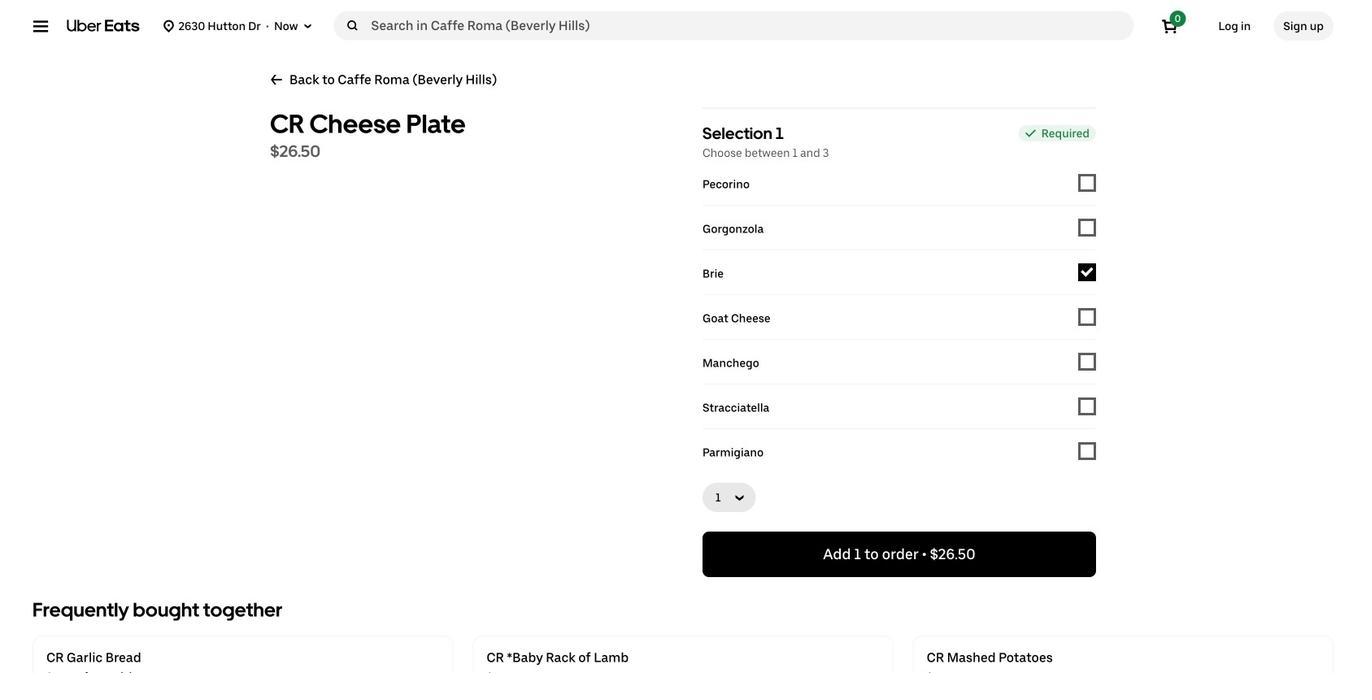 Task type: describe. For each thing, give the bounding box(es) containing it.
uber eats home image
[[67, 20, 139, 33]]

go back image
[[270, 73, 283, 86]]

1 deliver to image from the left
[[162, 20, 175, 33]]



Task type: vqa. For each thing, say whether or not it's contained in the screenshot.
Search in Alfred Coffee Melrose Place text field
no



Task type: locate. For each thing, give the bounding box(es) containing it.
0 horizontal spatial deliver to image
[[162, 20, 175, 33]]

1 horizontal spatial deliver to image
[[301, 20, 314, 33]]

main navigation menu image
[[33, 18, 49, 34]]

deliver to image
[[162, 20, 175, 33], [301, 20, 314, 33]]

Search in Caffe Roma (Beverly Hills) text field
[[371, 17, 1128, 34]]

2 deliver to image from the left
[[301, 20, 314, 33]]



